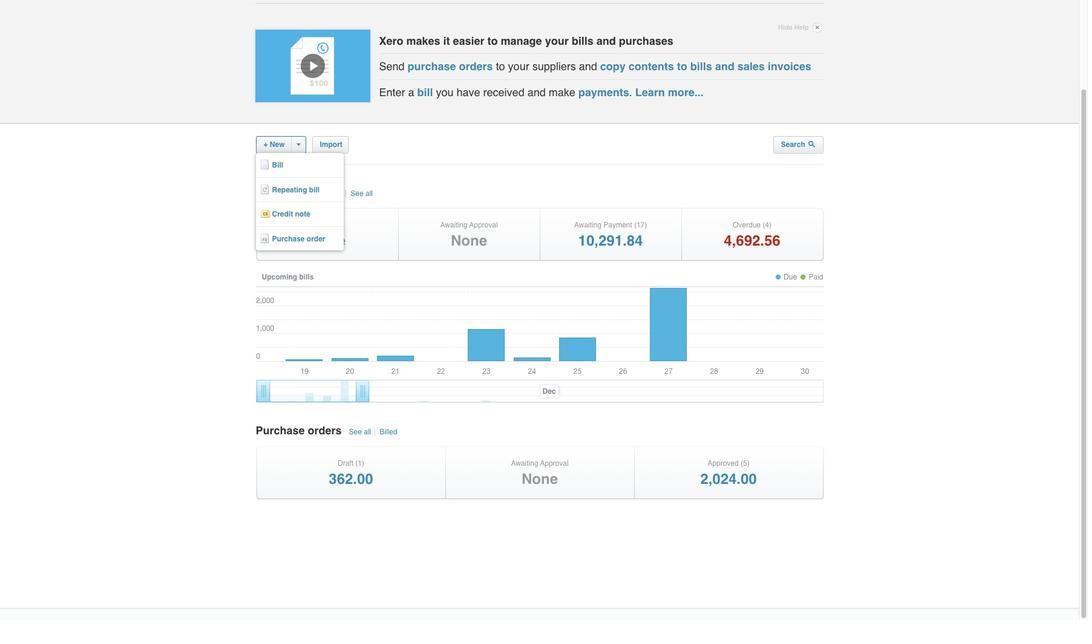 Task type: describe. For each thing, give the bounding box(es) containing it.
send
[[379, 60, 405, 73]]

send purchase orders to your suppliers and copy                 contents to bills and sales invoices
[[379, 60, 812, 73]]

credit note
[[272, 210, 311, 219]]

payment
[[604, 221, 633, 230]]

purchase order
[[272, 235, 326, 243]]

bill link
[[256, 153, 344, 178]]

note
[[295, 210, 311, 219]]

0 vertical spatial your
[[545, 34, 569, 47]]

purchase orders
[[256, 425, 345, 437]]

draft for none
[[320, 221, 336, 230]]

approval for 10,291.84
[[470, 221, 498, 230]]

2 vertical spatial bills
[[299, 273, 314, 282]]

(17)
[[635, 221, 648, 230]]

credit note link
[[256, 202, 344, 227]]

sales
[[738, 60, 765, 73]]

awaiting approval none for 2,024.00
[[511, 459, 569, 488]]

.
[[630, 86, 633, 99]]

0 vertical spatial see
[[351, 190, 364, 198]]

(1)
[[356, 459, 365, 468]]

and left sales
[[716, 60, 735, 73]]

see all for top see all link
[[351, 190, 373, 198]]

to up more...
[[678, 60, 688, 73]]

awaiting inside awaiting payment          (17) 10,291.84
[[575, 221, 602, 230]]

more...
[[669, 86, 704, 99]]

hide help
[[779, 24, 809, 31]]

repeating bill link
[[256, 178, 344, 202]]

bill
[[272, 161, 284, 170]]

2 horizontal spatial bills
[[691, 60, 713, 73]]

to right easier
[[488, 34, 498, 47]]

0 horizontal spatial your
[[509, 60, 530, 73]]

approved          (5) 2,024.00
[[701, 459, 757, 488]]

paid link
[[285, 190, 305, 198]]

and left copy
[[579, 60, 598, 73]]

have
[[457, 86, 481, 99]]

draft for (1)
[[338, 459, 354, 468]]

easier
[[453, 34, 485, 47]]

a
[[409, 86, 415, 99]]

purchase orders link
[[408, 60, 493, 73]]

2,024.00
[[701, 471, 757, 488]]

0 vertical spatial paid
[[286, 190, 301, 198]]

none for (1)
[[522, 471, 558, 488]]

you
[[436, 86, 454, 99]]

repeating bill
[[272, 186, 320, 194]]

purchase for purchase order
[[272, 235, 305, 243]]

enter
[[379, 86, 406, 99]]

0 vertical spatial bills
[[572, 34, 594, 47]]

make
[[549, 86, 576, 99]]

search link
[[774, 136, 824, 154]]

invoices
[[768, 60, 812, 73]]

draft none
[[309, 221, 346, 250]]

1 vertical spatial see all link
[[348, 428, 376, 437]]

overdue          (4) 4,692.56
[[725, 221, 781, 250]]

manage
[[501, 34, 542, 47]]

awaiting payment          (17) 10,291.84
[[575, 221, 648, 250]]

awaiting for 2,024.00
[[511, 459, 539, 468]]

purchases
[[619, 34, 674, 47]]

new
[[270, 141, 285, 149]]



Task type: locate. For each thing, give the bounding box(es) containing it.
to
[[488, 34, 498, 47], [496, 60, 505, 73], [678, 60, 688, 73]]

0 vertical spatial orders
[[459, 60, 493, 73]]

order
[[307, 235, 326, 243]]

2 horizontal spatial none
[[522, 471, 558, 488]]

see all link left billed
[[348, 428, 376, 437]]

bills
[[256, 186, 282, 199]]

0 vertical spatial approval
[[470, 221, 498, 230]]

payments
[[579, 86, 630, 99]]

1 horizontal spatial awaiting approval none
[[511, 459, 569, 488]]

bills
[[572, 34, 594, 47], [691, 60, 713, 73], [299, 273, 314, 282]]

see right repeating link
[[351, 190, 364, 198]]

1 vertical spatial your
[[509, 60, 530, 73]]

0 horizontal spatial bills
[[299, 273, 314, 282]]

awaiting for 10,291.84
[[441, 221, 468, 230]]

makes
[[407, 34, 441, 47]]

hide
[[779, 24, 793, 31]]

0 horizontal spatial draft
[[320, 221, 336, 230]]

1 horizontal spatial draft
[[338, 459, 354, 468]]

see
[[351, 190, 364, 198], [349, 428, 362, 437]]

see all for see all link to the bottom
[[349, 428, 371, 437]]

draft          (1) 362.00
[[329, 459, 374, 488]]

1 horizontal spatial bill
[[418, 86, 433, 99]]

import
[[320, 141, 343, 149]]

1 vertical spatial awaiting approval none
[[511, 459, 569, 488]]

see all link
[[350, 190, 376, 198], [348, 428, 376, 437]]

1 horizontal spatial paid
[[809, 273, 824, 282]]

1 vertical spatial approval
[[541, 459, 569, 468]]

bills up more...
[[691, 60, 713, 73]]

paid right due
[[809, 273, 824, 282]]

1 horizontal spatial none
[[451, 233, 488, 250]]

all for see all link to the bottom
[[364, 428, 371, 437]]

and left the make
[[528, 86, 546, 99]]

credit
[[272, 210, 293, 219]]

search image
[[809, 141, 816, 148]]

paid up credit note
[[286, 190, 301, 198]]

1 horizontal spatial repeating
[[309, 190, 342, 198]]

hide help link
[[779, 21, 823, 35]]

0 horizontal spatial bill
[[309, 186, 320, 194]]

draft
[[320, 221, 336, 230], [338, 459, 354, 468]]

repeating up note
[[309, 190, 342, 198]]

repeating for repeating bill
[[272, 186, 307, 194]]

0 horizontal spatial orders
[[308, 425, 342, 437]]

1 vertical spatial all
[[364, 428, 371, 437]]

bills up send purchase orders to your suppliers and copy                 contents to bills and sales invoices
[[572, 34, 594, 47]]

362.00
[[329, 471, 374, 488]]

0 vertical spatial purchase
[[272, 235, 305, 243]]

learn more... link
[[636, 86, 704, 99]]

bill right paid link
[[309, 186, 320, 194]]

0 horizontal spatial awaiting approval none
[[441, 221, 498, 250]]

+
[[264, 141, 268, 149]]

billed
[[380, 428, 398, 437]]

orders down easier
[[459, 60, 493, 73]]

bill right a
[[418, 86, 433, 99]]

orders
[[459, 60, 493, 73], [308, 425, 342, 437]]

purchase
[[272, 235, 305, 243], [256, 425, 305, 437]]

billed link
[[379, 428, 401, 437]]

repeating up credit note
[[272, 186, 307, 194]]

0 vertical spatial draft
[[320, 221, 336, 230]]

repeating
[[272, 186, 307, 194], [309, 190, 342, 198]]

upcoming
[[262, 273, 297, 282]]

1 vertical spatial bill
[[309, 186, 320, 194]]

1 horizontal spatial orders
[[459, 60, 493, 73]]

2 horizontal spatial awaiting
[[575, 221, 602, 230]]

bill
[[418, 86, 433, 99], [309, 186, 320, 194]]

+ new
[[264, 141, 285, 149]]

1 vertical spatial paid
[[809, 273, 824, 282]]

see all right repeating link
[[351, 190, 373, 198]]

and
[[597, 34, 616, 47], [579, 60, 598, 73], [716, 60, 735, 73], [528, 86, 546, 99]]

repeating for repeating
[[309, 190, 342, 198]]

1 horizontal spatial approval
[[541, 459, 569, 468]]

orders up draft          (1) 362.00
[[308, 425, 342, 437]]

contents
[[629, 60, 675, 73]]

it
[[444, 34, 450, 47]]

copy
[[601, 60, 626, 73]]

1 vertical spatial see all
[[349, 428, 371, 437]]

all left billed
[[364, 428, 371, 437]]

payments link
[[579, 86, 630, 99]]

approval
[[470, 221, 498, 230], [541, 459, 569, 468]]

(5)
[[741, 459, 750, 468]]

1 horizontal spatial awaiting
[[511, 459, 539, 468]]

0 horizontal spatial approval
[[470, 221, 498, 230]]

1 horizontal spatial your
[[545, 34, 569, 47]]

+ new link
[[256, 136, 306, 154]]

awaiting approval none
[[441, 221, 498, 250], [511, 459, 569, 488]]

to up the received
[[496, 60, 505, 73]]

0 horizontal spatial awaiting
[[441, 221, 468, 230]]

purchase for purchase orders
[[256, 425, 305, 437]]

10,291.84
[[579, 233, 643, 250]]

search
[[782, 141, 808, 149]]

all for top see all link
[[366, 190, 373, 198]]

approved
[[708, 459, 739, 468]]

paid
[[286, 190, 301, 198], [809, 273, 824, 282]]

0 vertical spatial awaiting approval none
[[441, 221, 498, 250]]

1 vertical spatial orders
[[308, 425, 342, 437]]

upcoming bills
[[262, 273, 314, 282]]

awaiting
[[441, 221, 468, 230], [575, 221, 602, 230], [511, 459, 539, 468]]

received
[[484, 86, 525, 99]]

none
[[309, 233, 346, 250], [451, 233, 488, 250], [522, 471, 558, 488]]

purchase
[[408, 60, 456, 73]]

4,692.56
[[725, 233, 781, 250]]

draft inside draft none
[[320, 221, 336, 230]]

1 vertical spatial bills
[[691, 60, 713, 73]]

1 vertical spatial draft
[[338, 459, 354, 468]]

all right repeating link
[[366, 190, 373, 198]]

draft inside draft          (1) 362.00
[[338, 459, 354, 468]]

(4)
[[763, 221, 772, 230]]

repeating link
[[308, 190, 347, 198]]

see all
[[351, 190, 373, 198], [349, 428, 371, 437]]

0 horizontal spatial none
[[309, 233, 346, 250]]

due
[[784, 273, 798, 282]]

1 vertical spatial see
[[349, 428, 362, 437]]

your up suppliers
[[545, 34, 569, 47]]

awaiting approval none for 10,291.84
[[441, 221, 498, 250]]

and up copy
[[597, 34, 616, 47]]

import link
[[312, 136, 349, 154]]

draft up order
[[320, 221, 336, 230]]

overdue
[[733, 221, 761, 230]]

enter a bill you have received and make payments . learn more...
[[379, 86, 704, 99]]

draft left (1)
[[338, 459, 354, 468]]

0 vertical spatial bill
[[418, 86, 433, 99]]

all
[[366, 190, 373, 198], [364, 428, 371, 437]]

approval for 2,024.00
[[541, 459, 569, 468]]

xero
[[379, 34, 404, 47]]

suppliers
[[533, 60, 576, 73]]

see up (1)
[[349, 428, 362, 437]]

none for none
[[451, 233, 488, 250]]

see all left billed
[[349, 428, 371, 437]]

repeating inside repeating bill link
[[272, 186, 307, 194]]

0 horizontal spatial paid
[[286, 190, 301, 198]]

bills right upcoming
[[299, 273, 314, 282]]

your down manage
[[509, 60, 530, 73]]

help
[[795, 24, 809, 31]]

xero makes it easier to manage your bills and purchases
[[379, 34, 674, 47]]

see all link right repeating link
[[350, 190, 376, 198]]

learn
[[636, 86, 665, 99]]

your
[[545, 34, 569, 47], [509, 60, 530, 73]]

1 vertical spatial purchase
[[256, 425, 305, 437]]

copy                 contents to bills and sales invoices link
[[601, 60, 812, 73]]

0 vertical spatial see all link
[[350, 190, 376, 198]]

0 vertical spatial see all
[[351, 190, 373, 198]]

1 horizontal spatial bills
[[572, 34, 594, 47]]

bill link
[[418, 86, 433, 99]]

0 vertical spatial all
[[366, 190, 373, 198]]

purchase order link
[[256, 227, 344, 251]]

0 horizontal spatial repeating
[[272, 186, 307, 194]]



Task type: vqa. For each thing, say whether or not it's contained in the screenshot.


